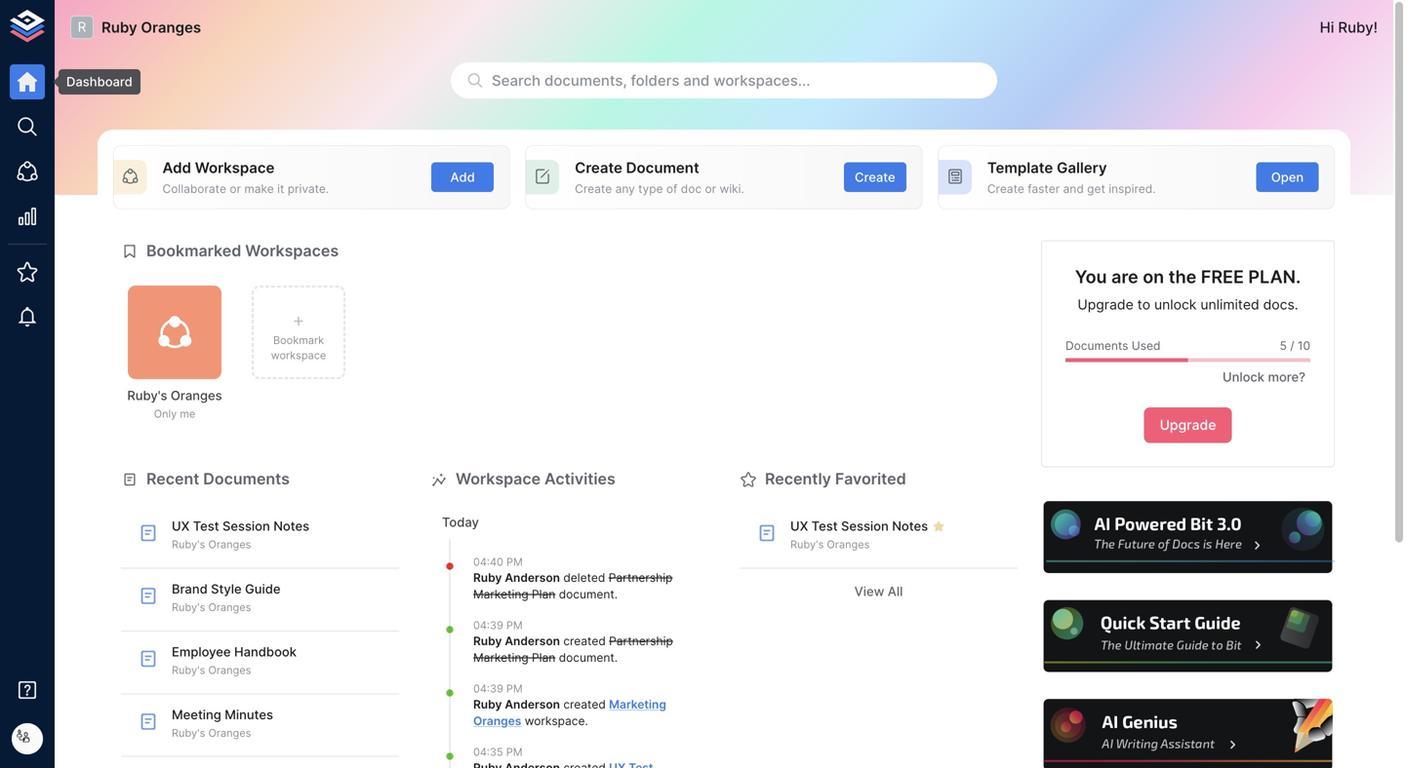 Task type: locate. For each thing, give the bounding box(es) containing it.
unlimited
[[1201, 297, 1259, 313]]

0 vertical spatial anderson
[[505, 571, 560, 586]]

plan up marketing oranges "link"
[[532, 651, 556, 665]]

ruby's down meeting
[[172, 727, 205, 740]]

anderson
[[505, 571, 560, 586], [505, 635, 560, 649], [505, 698, 560, 712]]

1 vertical spatial workspace
[[525, 715, 585, 729]]

session up ruby's oranges
[[841, 519, 889, 534]]

search documents, folders and workspaces... button
[[451, 62, 997, 99]]

04:39 for document
[[473, 620, 503, 633]]

1 document . from the top
[[556, 588, 618, 602]]

1 vertical spatial document .
[[556, 651, 618, 665]]

add
[[162, 159, 191, 177], [450, 170, 475, 185]]

1 horizontal spatial upgrade
[[1160, 417, 1216, 434]]

workspace
[[195, 159, 275, 177], [456, 470, 541, 489]]

0 vertical spatial 04:39
[[473, 620, 503, 633]]

1 horizontal spatial notes
[[892, 519, 928, 534]]

!
[[1374, 19, 1378, 36]]

0 vertical spatial workspace
[[195, 159, 275, 177]]

1 vertical spatial 04:39 pm
[[473, 683, 523, 696]]

minutes
[[225, 708, 273, 723]]

ux down recent
[[172, 519, 190, 534]]

plan
[[532, 588, 556, 602], [532, 651, 556, 665]]

r
[[78, 19, 86, 35]]

ux test session notes ruby's oranges
[[172, 519, 309, 552]]

oranges inside "brand style guide ruby's oranges"
[[208, 602, 251, 614]]

meeting minutes ruby's oranges
[[172, 708, 273, 740]]

1 horizontal spatial or
[[705, 182, 716, 196]]

oranges down ux test session notes
[[827, 539, 870, 552]]

document
[[559, 588, 615, 602], [559, 651, 615, 665]]

pm right 04:35
[[506, 747, 523, 759]]

1 horizontal spatial test
[[812, 519, 838, 534]]

2 vertical spatial marketing
[[609, 698, 666, 712]]

ruby's down employee
[[172, 665, 205, 677]]

1 vertical spatial ruby anderson created
[[473, 698, 609, 712]]

oranges up 04:35 pm
[[473, 715, 521, 729]]

and right folders
[[683, 72, 710, 89]]

oranges up style
[[208, 539, 251, 552]]

pm up workspace . at the left of page
[[506, 683, 523, 696]]

ux inside the ux test session notes ruby's oranges
[[172, 519, 190, 534]]

upgrade inside you are on the free plan. upgrade to unlock unlimited docs.
[[1078, 297, 1134, 313]]

document . up marketing oranges "link"
[[556, 651, 618, 665]]

create inside template gallery create faster and get inspired.
[[987, 182, 1024, 196]]

ruby anderson created up workspace . at the left of page
[[473, 698, 609, 712]]

0 horizontal spatial workspace
[[271, 349, 326, 362]]

1 vertical spatial plan
[[532, 651, 556, 665]]

oranges up me
[[171, 388, 222, 403]]

0 horizontal spatial session
[[222, 519, 270, 534]]

bookmark workspace button
[[252, 286, 345, 380]]

workspace up today
[[456, 470, 541, 489]]

me
[[180, 408, 195, 421]]

0 horizontal spatial or
[[230, 182, 241, 196]]

view all button
[[740, 577, 1018, 607]]

1 vertical spatial anderson
[[505, 635, 560, 649]]

0 vertical spatial ruby anderson created
[[473, 635, 609, 649]]

document down the "deleted" on the left bottom of the page
[[559, 588, 615, 602]]

hi ruby !
[[1320, 19, 1378, 36]]

04:39 up 04:35
[[473, 683, 503, 696]]

1 horizontal spatial ux
[[790, 519, 808, 534]]

1 vertical spatial partnership
[[609, 635, 673, 649]]

1 vertical spatial created
[[563, 698, 606, 712]]

0 vertical spatial document .
[[556, 588, 618, 602]]

1 vertical spatial help image
[[1041, 598, 1335, 676]]

created for document
[[563, 635, 606, 649]]

04:39
[[473, 620, 503, 633], [473, 683, 503, 696]]

or right 'doc'
[[705, 182, 716, 196]]

notes up "guide"
[[273, 519, 309, 534]]

1 04:39 pm from the top
[[473, 620, 523, 633]]

0 vertical spatial and
[[683, 72, 710, 89]]

ux up ruby's oranges
[[790, 519, 808, 534]]

1 session from the left
[[222, 519, 270, 534]]

make
[[244, 182, 274, 196]]

created down the "deleted" on the left bottom of the page
[[563, 635, 606, 649]]

documents up the ux test session notes ruby's oranges
[[203, 470, 290, 489]]

today
[[442, 515, 479, 530]]

ruby anderson created down ruby anderson deleted
[[473, 635, 609, 649]]

1 vertical spatial partnership marketing plan
[[473, 635, 673, 665]]

oranges down minutes
[[208, 727, 251, 740]]

upgrade down unlock more? button at right
[[1160, 417, 1216, 434]]

anderson down 04:40 pm
[[505, 571, 560, 586]]

documents used
[[1066, 339, 1161, 353]]

create document create any type of doc or wiki.
[[575, 159, 744, 196]]

0 vertical spatial partnership
[[609, 571, 673, 586]]

oranges
[[141, 19, 201, 36], [171, 388, 222, 403], [208, 539, 251, 552], [827, 539, 870, 552], [208, 602, 251, 614], [208, 665, 251, 677], [473, 715, 521, 729], [208, 727, 251, 740]]

04:40 pm
[[473, 556, 523, 569]]

session
[[222, 519, 270, 534], [841, 519, 889, 534]]

favorited
[[835, 470, 906, 489]]

ruby's oranges only me
[[127, 388, 222, 421]]

0 horizontal spatial workspace
[[195, 159, 275, 177]]

0 horizontal spatial upgrade
[[1078, 297, 1134, 313]]

and
[[683, 72, 710, 89], [1063, 182, 1084, 196]]

1 horizontal spatial session
[[841, 519, 889, 534]]

1 vertical spatial documents
[[203, 470, 290, 489]]

deleted
[[563, 571, 605, 586]]

or
[[230, 182, 241, 196], [705, 182, 716, 196]]

0 horizontal spatial add
[[162, 159, 191, 177]]

partnership marketing plan up marketing oranges
[[473, 635, 673, 665]]

create
[[575, 159, 623, 177], [855, 170, 896, 185], [575, 182, 612, 196], [987, 182, 1024, 196]]

ruby's inside meeting minutes ruby's oranges
[[172, 727, 205, 740]]

1 vertical spatial upgrade
[[1160, 417, 1216, 434]]

1 04:39 from the top
[[473, 620, 503, 633]]

help image
[[1041, 499, 1335, 577], [1041, 598, 1335, 676], [1041, 697, 1335, 769]]

documents left the used
[[1066, 339, 1128, 353]]

1 horizontal spatial add
[[450, 170, 475, 185]]

ruby's up brand
[[172, 539, 205, 552]]

2 plan from the top
[[532, 651, 556, 665]]

0 vertical spatial help image
[[1041, 499, 1335, 577]]

document for deleted
[[559, 588, 615, 602]]

1 partnership marketing plan from the top
[[473, 571, 673, 602]]

2 04:39 from the top
[[473, 683, 503, 696]]

add for add workspace collaborate or make it private.
[[162, 159, 191, 177]]

oranges down style
[[208, 602, 251, 614]]

2 notes from the left
[[892, 519, 928, 534]]

workspace
[[271, 349, 326, 362], [525, 715, 585, 729]]

and inside button
[[683, 72, 710, 89]]

bookmarked workspaces
[[146, 242, 339, 261]]

0 vertical spatial marketing
[[473, 588, 529, 602]]

upgrade down you
[[1078, 297, 1134, 313]]

test inside the ux test session notes ruby's oranges
[[193, 519, 219, 534]]

1 ruby anderson created from the top
[[473, 635, 609, 649]]

0 vertical spatial upgrade
[[1078, 297, 1134, 313]]

or left "make"
[[230, 182, 241, 196]]

unlock
[[1154, 297, 1197, 313]]

upgrade
[[1078, 297, 1134, 313], [1160, 417, 1216, 434]]

or inside the create document create any type of doc or wiki.
[[705, 182, 716, 196]]

test for ux test session notes
[[812, 519, 838, 534]]

1 horizontal spatial workspace
[[456, 470, 541, 489]]

04:39 pm down 04:40 pm
[[473, 620, 523, 633]]

2 partnership marketing plan from the top
[[473, 635, 673, 665]]

0 horizontal spatial notes
[[273, 519, 309, 534]]

notes for ux test session notes
[[892, 519, 928, 534]]

you
[[1075, 266, 1107, 288]]

folders
[[631, 72, 680, 89]]

3 pm from the top
[[506, 683, 523, 696]]

2 session from the left
[[841, 519, 889, 534]]

2 document . from the top
[[556, 651, 618, 665]]

1 horizontal spatial and
[[1063, 182, 1084, 196]]

1 document from the top
[[559, 588, 615, 602]]

test up ruby's oranges
[[812, 519, 838, 534]]

1 help image from the top
[[1041, 499, 1335, 577]]

04:39 pm
[[473, 620, 523, 633], [473, 683, 523, 696]]

ruby's down ux test session notes
[[790, 539, 824, 552]]

ruby
[[101, 19, 137, 36], [1338, 19, 1374, 36], [473, 571, 502, 586], [473, 635, 502, 649], [473, 698, 502, 712]]

oranges inside the ux test session notes ruby's oranges
[[208, 539, 251, 552]]

1 notes from the left
[[273, 519, 309, 534]]

marketing for ruby anderson created
[[473, 651, 529, 665]]

workspace .
[[521, 715, 588, 729]]

0 horizontal spatial ux
[[172, 519, 190, 534]]

ruby's down brand
[[172, 602, 205, 614]]

ruby's
[[127, 388, 167, 403], [172, 539, 205, 552], [790, 539, 824, 552], [172, 602, 205, 614], [172, 665, 205, 677], [172, 727, 205, 740]]

anderson up workspace . at the left of page
[[505, 698, 560, 712]]

1 vertical spatial document
[[559, 651, 615, 665]]

ux for ux test session notes ruby's oranges
[[172, 519, 190, 534]]

1 created from the top
[[563, 635, 606, 649]]

1 anderson from the top
[[505, 571, 560, 586]]

created up workspace . at the left of page
[[563, 698, 606, 712]]

notes inside the ux test session notes ruby's oranges
[[273, 519, 309, 534]]

document . down the "deleted" on the left bottom of the page
[[556, 588, 618, 602]]

1 test from the left
[[193, 519, 219, 534]]

workspace up "make"
[[195, 159, 275, 177]]

04:39 pm for workspace .
[[473, 683, 523, 696]]

ux for ux test session notes
[[790, 519, 808, 534]]

2 document from the top
[[559, 651, 615, 665]]

to
[[1137, 297, 1151, 313]]

partnership marketing plan for created
[[473, 635, 673, 665]]

documents
[[1066, 339, 1128, 353], [203, 470, 290, 489]]

add inside add button
[[450, 170, 475, 185]]

document .
[[556, 588, 618, 602], [556, 651, 618, 665]]

0 vertical spatial document
[[559, 588, 615, 602]]

5
[[1280, 339, 1287, 353]]

partnership marketing plan for deleted
[[473, 571, 673, 602]]

ruby's up only
[[127, 388, 167, 403]]

0 vertical spatial plan
[[532, 588, 556, 602]]

0 vertical spatial workspace
[[271, 349, 326, 362]]

1 vertical spatial and
[[1063, 182, 1084, 196]]

1 or from the left
[[230, 182, 241, 196]]

2 04:39 pm from the top
[[473, 683, 523, 696]]

2 vertical spatial anderson
[[505, 698, 560, 712]]

0 horizontal spatial and
[[683, 72, 710, 89]]

type
[[638, 182, 663, 196]]

1 vertical spatial marketing
[[473, 651, 529, 665]]

progress bar
[[943, 359, 1311, 362]]

.
[[615, 588, 618, 602], [615, 651, 618, 665], [585, 715, 588, 729]]

meeting
[[172, 708, 221, 723]]

notes down favorited
[[892, 519, 928, 534]]

partnership marketing plan
[[473, 571, 673, 602], [473, 635, 673, 665]]

oranges down employee
[[208, 665, 251, 677]]

1 vertical spatial 04:39
[[473, 683, 503, 696]]

04:39 pm up 04:35 pm
[[473, 683, 523, 696]]

2 ruby anderson created from the top
[[473, 698, 609, 712]]

2 vertical spatial help image
[[1041, 697, 1335, 769]]

2 created from the top
[[563, 698, 606, 712]]

0 vertical spatial 04:39 pm
[[473, 620, 523, 633]]

session inside the ux test session notes ruby's oranges
[[222, 519, 270, 534]]

0 horizontal spatial test
[[193, 519, 219, 534]]

0 vertical spatial .
[[615, 588, 618, 602]]

04:39 down 04:40
[[473, 620, 503, 633]]

ruby's inside employee handbook ruby's oranges
[[172, 665, 205, 677]]

unlock more? button
[[1212, 362, 1311, 393]]

plan down ruby anderson deleted
[[532, 588, 556, 602]]

2 or from the left
[[705, 182, 716, 196]]

1 vertical spatial workspace
[[456, 470, 541, 489]]

pm down ruby anderson deleted
[[506, 620, 523, 633]]

0 vertical spatial documents
[[1066, 339, 1128, 353]]

partnership marketing plan down 04:40 pm
[[473, 571, 673, 602]]

pm right 04:40
[[506, 556, 523, 569]]

document up marketing oranges "link"
[[559, 651, 615, 665]]

dashboard
[[66, 74, 133, 89]]

test down recent documents
[[193, 519, 219, 534]]

brand style guide ruby's oranges
[[172, 582, 281, 614]]

inspired.
[[1109, 182, 1156, 196]]

recently
[[765, 470, 831, 489]]

0 vertical spatial partnership marketing plan
[[473, 571, 673, 602]]

workspaces
[[245, 242, 339, 261]]

search documents, folders and workspaces...
[[492, 72, 810, 89]]

4 pm from the top
[[506, 747, 523, 759]]

1 ux from the left
[[172, 519, 190, 534]]

marketing
[[473, 588, 529, 602], [473, 651, 529, 665], [609, 698, 666, 712]]

1 plan from the top
[[532, 588, 556, 602]]

and down gallery
[[1063, 182, 1084, 196]]

any
[[615, 182, 635, 196]]

2 ux from the left
[[790, 519, 808, 534]]

/
[[1290, 339, 1294, 353]]

0 vertical spatial created
[[563, 635, 606, 649]]

pm
[[506, 556, 523, 569], [506, 620, 523, 633], [506, 683, 523, 696], [506, 747, 523, 759]]

document . for created
[[556, 651, 618, 665]]

ux
[[172, 519, 190, 534], [790, 519, 808, 534]]

session down recent documents
[[222, 519, 270, 534]]

add inside add workspace collaborate or make it private.
[[162, 159, 191, 177]]

anderson down ruby anderson deleted
[[505, 635, 560, 649]]

0 horizontal spatial documents
[[203, 470, 290, 489]]

session for ux test session notes ruby's oranges
[[222, 519, 270, 534]]

2 test from the left
[[812, 519, 838, 534]]



Task type: vqa. For each thing, say whether or not it's contained in the screenshot.
second Plan
yes



Task type: describe. For each thing, give the bounding box(es) containing it.
handbook
[[234, 645, 297, 660]]

partnership for created
[[609, 635, 673, 649]]

only
[[154, 408, 177, 421]]

employee
[[172, 645, 231, 660]]

bookmark workspace
[[271, 334, 326, 362]]

marketing oranges link
[[473, 698, 666, 729]]

upgrade button
[[1144, 408, 1232, 444]]

04:39 pm for document .
[[473, 620, 523, 633]]

04:39 for workspace
[[473, 683, 503, 696]]

search
[[492, 72, 541, 89]]

marketing oranges
[[473, 698, 666, 729]]

plan for created
[[532, 651, 556, 665]]

ruby's inside the ux test session notes ruby's oranges
[[172, 539, 205, 552]]

you are on the free plan. upgrade to unlock unlimited docs.
[[1075, 266, 1301, 313]]

unlock
[[1223, 370, 1265, 385]]

free
[[1201, 266, 1244, 288]]

all
[[888, 584, 903, 600]]

ruby anderson created for workspace
[[473, 698, 609, 712]]

2 pm from the top
[[506, 620, 523, 633]]

dashboard tooltip
[[45, 69, 140, 95]]

or inside add workspace collaborate or make it private.
[[230, 182, 241, 196]]

10
[[1298, 339, 1311, 353]]

1 horizontal spatial workspace
[[525, 715, 585, 729]]

hi
[[1320, 19, 1334, 36]]

oranges inside employee handbook ruby's oranges
[[208, 665, 251, 677]]

document for created
[[559, 651, 615, 665]]

plan for deleted
[[532, 588, 556, 602]]

document . for deleted
[[556, 588, 618, 602]]

marketing inside marketing oranges
[[609, 698, 666, 712]]

workspace inside add workspace collaborate or make it private.
[[195, 159, 275, 177]]

used
[[1132, 339, 1161, 353]]

workspace activities
[[456, 470, 616, 489]]

more?
[[1268, 370, 1306, 385]]

faster
[[1028, 182, 1060, 196]]

create inside button
[[855, 170, 896, 185]]

template
[[987, 159, 1053, 177]]

docs.
[[1263, 297, 1298, 313]]

doc
[[681, 182, 702, 196]]

workspace inside button
[[271, 349, 326, 362]]

3 anderson from the top
[[505, 698, 560, 712]]

recent documents
[[146, 470, 290, 489]]

ruby oranges
[[101, 19, 201, 36]]

on
[[1143, 266, 1164, 288]]

ruby anderson created for document
[[473, 635, 609, 649]]

1 vertical spatial .
[[615, 651, 618, 665]]

guide
[[245, 582, 281, 597]]

marketing for ruby anderson deleted
[[473, 588, 529, 602]]

view all
[[854, 584, 903, 600]]

ruby's inside "brand style guide ruby's oranges"
[[172, 602, 205, 614]]

style
[[211, 582, 242, 597]]

gallery
[[1057, 159, 1107, 177]]

are
[[1111, 266, 1139, 288]]

04:35 pm
[[473, 747, 523, 759]]

private.
[[288, 182, 329, 196]]

brand
[[172, 582, 208, 597]]

test for ux test session notes ruby's oranges
[[193, 519, 219, 534]]

ruby's oranges
[[790, 539, 870, 552]]

1 pm from the top
[[506, 556, 523, 569]]

view
[[854, 584, 884, 600]]

1 horizontal spatial documents
[[1066, 339, 1128, 353]]

and inside template gallery create faster and get inspired.
[[1063, 182, 1084, 196]]

3 help image from the top
[[1041, 697, 1335, 769]]

bookmarked
[[146, 242, 241, 261]]

the
[[1169, 266, 1197, 288]]

workspaces...
[[714, 72, 810, 89]]

documents,
[[544, 72, 627, 89]]

open
[[1271, 170, 1304, 185]]

collaborate
[[162, 182, 226, 196]]

oranges inside marketing oranges
[[473, 715, 521, 729]]

recent
[[146, 470, 199, 489]]

get
[[1087, 182, 1105, 196]]

it
[[277, 182, 284, 196]]

notes for ux test session notes ruby's oranges
[[273, 519, 309, 534]]

add workspace collaborate or make it private.
[[162, 159, 329, 196]]

5 / 10
[[1280, 339, 1311, 353]]

ruby's inside ruby's oranges only me
[[127, 388, 167, 403]]

2 vertical spatial .
[[585, 715, 588, 729]]

activities
[[545, 470, 616, 489]]

document
[[626, 159, 699, 177]]

partnership for deleted
[[609, 571, 673, 586]]

oranges right r
[[141, 19, 201, 36]]

recently favorited
[[765, 470, 906, 489]]

template gallery create faster and get inspired.
[[987, 159, 1156, 196]]

add for add
[[450, 170, 475, 185]]

open button
[[1256, 162, 1319, 192]]

2 help image from the top
[[1041, 598, 1335, 676]]

wiki.
[[720, 182, 744, 196]]

plan.
[[1248, 266, 1301, 288]]

create button
[[844, 162, 906, 192]]

2 anderson from the top
[[505, 635, 560, 649]]

ruby anderson deleted
[[473, 571, 609, 586]]

employee handbook ruby's oranges
[[172, 645, 297, 677]]

add button
[[431, 162, 494, 192]]

session for ux test session notes
[[841, 519, 889, 534]]

oranges inside meeting minutes ruby's oranges
[[208, 727, 251, 740]]

04:35
[[473, 747, 503, 759]]

ux test session notes
[[790, 519, 928, 534]]

upgrade inside button
[[1160, 417, 1216, 434]]

created for workspace
[[563, 698, 606, 712]]

04:40
[[473, 556, 503, 569]]

oranges inside ruby's oranges only me
[[171, 388, 222, 403]]

of
[[666, 182, 678, 196]]

bookmark
[[273, 334, 324, 347]]

unlock more?
[[1223, 370, 1306, 385]]



